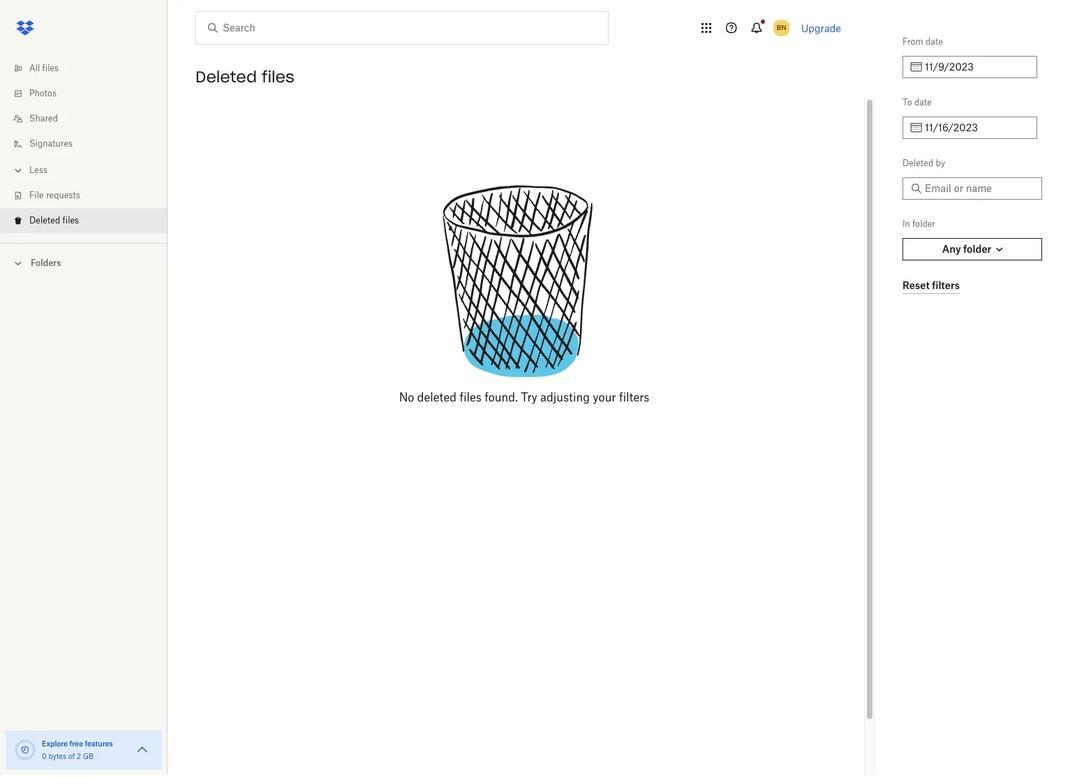 Task type: locate. For each thing, give the bounding box(es) containing it.
0 vertical spatial deleted
[[196, 67, 257, 87]]

list containing all files
[[0, 47, 168, 243]]

features
[[85, 740, 113, 748]]

deleted files
[[196, 67, 295, 87], [29, 215, 79, 226]]

deleted by
[[903, 158, 946, 168]]

requests
[[46, 190, 80, 200]]

upgrade link
[[802, 22, 842, 34]]

0 horizontal spatial deleted
[[29, 215, 60, 226]]

explore
[[42, 740, 68, 748]]

1 vertical spatial filters
[[620, 390, 650, 404]]

to
[[903, 97, 913, 108]]

To date text field
[[926, 120, 1030, 136]]

1 horizontal spatial filters
[[933, 279, 960, 291]]

files inside all files link
[[42, 63, 59, 73]]

of
[[68, 752, 75, 761]]

deleted
[[196, 67, 257, 87], [903, 158, 934, 168], [29, 215, 60, 226]]

photos link
[[11, 81, 168, 106]]

2 horizontal spatial deleted
[[903, 158, 934, 168]]

signatures link
[[11, 131, 168, 156]]

folders button
[[0, 252, 168, 273]]

folder for in folder
[[913, 219, 936, 229]]

all
[[29, 63, 40, 73]]

0 horizontal spatial folder
[[913, 219, 936, 229]]

list
[[0, 47, 168, 243]]

reset filters button
[[903, 277, 960, 294]]

1 horizontal spatial deleted files
[[196, 67, 295, 87]]

folder
[[913, 219, 936, 229], [964, 243, 992, 255]]

date
[[926, 36, 944, 47], [915, 97, 932, 108]]

explore free features 0 bytes of 2 gb
[[42, 740, 113, 761]]

2 vertical spatial deleted
[[29, 215, 60, 226]]

filters
[[933, 279, 960, 291], [620, 390, 650, 404]]

gb
[[83, 752, 94, 761]]

folder inside button
[[964, 243, 992, 255]]

1 vertical spatial deleted
[[903, 158, 934, 168]]

deleted inside deleted files "link"
[[29, 215, 60, 226]]

filters right your
[[620, 390, 650, 404]]

quota usage element
[[14, 739, 36, 761]]

from date
[[903, 36, 944, 47]]

folder right in
[[913, 219, 936, 229]]

date for from date
[[926, 36, 944, 47]]

deleted files list item
[[0, 208, 168, 233]]

date right from
[[926, 36, 944, 47]]

files
[[42, 63, 59, 73], [262, 67, 295, 87], [63, 215, 79, 226], [460, 390, 482, 404]]

0 vertical spatial date
[[926, 36, 944, 47]]

adjusting
[[541, 390, 590, 404]]

1 vertical spatial date
[[915, 97, 932, 108]]

less image
[[11, 163, 25, 177]]

0 vertical spatial folder
[[913, 219, 936, 229]]

any folder
[[943, 243, 992, 255]]

files inside deleted files "link"
[[63, 215, 79, 226]]

filters right reset
[[933, 279, 960, 291]]

1 vertical spatial deleted files
[[29, 215, 79, 226]]

in folder
[[903, 219, 936, 229]]

upgrade
[[802, 22, 842, 34]]

folder right any
[[964, 243, 992, 255]]

0 horizontal spatial deleted files
[[29, 215, 79, 226]]

all files
[[29, 63, 59, 73]]

reset filters
[[903, 279, 960, 291]]

from
[[903, 36, 924, 47]]

found.
[[485, 390, 518, 404]]

1 horizontal spatial folder
[[964, 243, 992, 255]]

file
[[29, 190, 44, 200]]

0 vertical spatial filters
[[933, 279, 960, 291]]

date right "to"
[[915, 97, 932, 108]]

in
[[903, 219, 911, 229]]

1 vertical spatial folder
[[964, 243, 992, 255]]

bn
[[777, 23, 787, 32]]

by
[[936, 158, 946, 168]]



Task type: vqa. For each thing, say whether or not it's contained in the screenshot.
search Text Box at the top
yes



Task type: describe. For each thing, give the bounding box(es) containing it.
filters inside 'button'
[[933, 279, 960, 291]]

no deleted files found. try adjusting your filters
[[399, 390, 650, 404]]

free
[[70, 740, 83, 748]]

2
[[77, 752, 81, 761]]

0 horizontal spatial filters
[[620, 390, 650, 404]]

bytes
[[48, 752, 66, 761]]

deleted
[[417, 390, 457, 404]]

file requests link
[[11, 183, 168, 208]]

dropbox image
[[11, 14, 39, 42]]

any folder button
[[903, 238, 1043, 261]]

try
[[521, 390, 538, 404]]

date for to date
[[915, 97, 932, 108]]

signatures
[[29, 138, 73, 149]]

folder for any folder
[[964, 243, 992, 255]]

deleted files link
[[11, 208, 168, 233]]

photos
[[29, 88, 57, 98]]

bn button
[[771, 17, 793, 39]]

any
[[943, 243, 962, 255]]

Deleted by text field
[[926, 181, 1034, 196]]

reset
[[903, 279, 930, 291]]

0
[[42, 752, 47, 761]]

your
[[593, 390, 617, 404]]

folders
[[31, 258, 61, 268]]

shared link
[[11, 106, 168, 131]]

no
[[399, 390, 414, 404]]

0 vertical spatial deleted files
[[196, 67, 295, 87]]

1 horizontal spatial deleted
[[196, 67, 257, 87]]

file requests
[[29, 190, 80, 200]]

From date text field
[[926, 59, 1030, 75]]

less
[[29, 165, 48, 175]]

Search text field
[[223, 20, 580, 36]]

shared
[[29, 113, 58, 124]]

deleted files inside "link"
[[29, 215, 79, 226]]

all files link
[[11, 56, 168, 81]]

to date
[[903, 97, 932, 108]]



